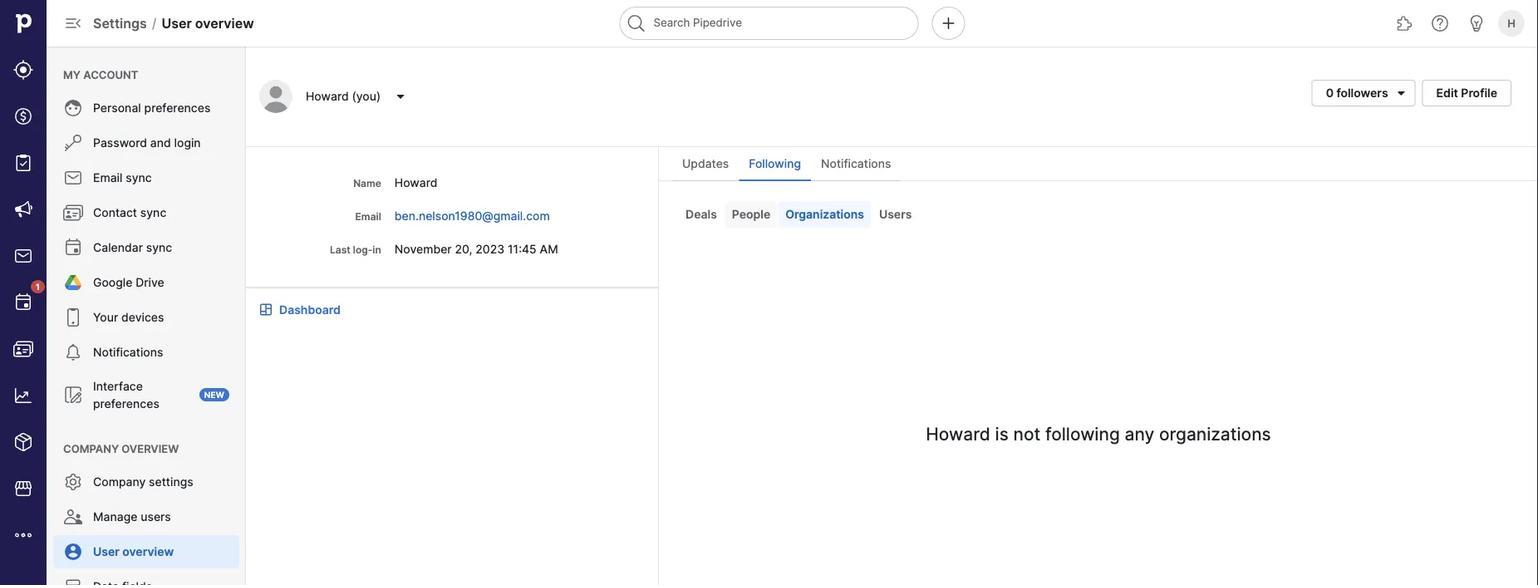 Task type: locate. For each thing, give the bounding box(es) containing it.
color undefined image inside calendar sync link
[[63, 238, 83, 258]]

1 horizontal spatial howard
[[395, 175, 438, 190]]

color undefined image right more icon
[[63, 542, 83, 562]]

Search Pipedrive field
[[620, 7, 919, 40]]

notifications up organizations
[[821, 157, 891, 171]]

preferences
[[144, 101, 211, 115], [93, 396, 159, 411]]

quick add image
[[939, 13, 959, 33]]

1
[[36, 282, 40, 292]]

overview up the company settings link
[[122, 442, 179, 455]]

color undefined image inside the 'personal preferences' link
[[63, 98, 83, 118]]

color undefined image left the 'manage' at the left
[[63, 507, 83, 527]]

people button
[[726, 201, 777, 228]]

user down the 'manage' at the left
[[93, 545, 120, 559]]

followers
[[1337, 86, 1389, 100]]

color undefined image inside notifications link
[[63, 342, 83, 362]]

is
[[995, 423, 1009, 444]]

0 horizontal spatial user
[[93, 545, 120, 559]]

0 horizontal spatial howard
[[306, 89, 349, 103]]

1 horizontal spatial email
[[355, 211, 381, 223]]

login
[[174, 136, 201, 150]]

notifications down your devices
[[93, 345, 163, 360]]

sales inbox image
[[13, 246, 33, 266]]

color undefined image left the contact
[[63, 203, 83, 223]]

2 vertical spatial overview
[[122, 545, 174, 559]]

1 color undefined image from the top
[[63, 133, 83, 153]]

company settings link
[[53, 465, 239, 499]]

color undefined image right 1
[[63, 273, 83, 293]]

personal
[[93, 101, 141, 115]]

color undefined image for contact
[[63, 203, 83, 223]]

2 vertical spatial howard
[[926, 423, 991, 444]]

company for company settings
[[93, 475, 146, 489]]

people
[[732, 207, 771, 222]]

campaigns image
[[13, 199, 33, 219]]

updates
[[682, 157, 729, 171]]

email for email sync
[[93, 171, 123, 185]]

howard left (you)
[[306, 89, 349, 103]]

0 vertical spatial user
[[162, 15, 192, 31]]

manage
[[93, 510, 138, 524]]

overview right /
[[195, 15, 254, 31]]

color undefined image for company
[[63, 472, 83, 492]]

0 horizontal spatial email
[[93, 171, 123, 185]]

howard for howard is not following any organizations
[[926, 423, 991, 444]]

settings
[[93, 15, 147, 31]]

1 vertical spatial overview
[[122, 442, 179, 455]]

sync down password and login link
[[126, 171, 152, 185]]

sync up calendar sync link at the left top of page
[[140, 206, 166, 220]]

color undefined image left your
[[63, 308, 83, 328]]

log-
[[353, 244, 373, 256]]

my
[[63, 68, 81, 81]]

users button
[[873, 201, 919, 228]]

overview inside menu item
[[122, 545, 174, 559]]

color undefined image inside password and login link
[[63, 133, 83, 153]]

1 vertical spatial user
[[93, 545, 120, 559]]

sync inside contact sync link
[[140, 206, 166, 220]]

color undefined image left password
[[63, 133, 83, 153]]

7 color undefined image from the top
[[63, 577, 83, 585]]

color primary image
[[1392, 86, 1412, 100]]

edit profile button
[[1423, 80, 1512, 106]]

0
[[1326, 86, 1334, 100]]

color undefined image for notifications
[[63, 342, 83, 362]]

0 horizontal spatial notifications
[[93, 345, 163, 360]]

howard (you)
[[306, 89, 381, 103]]

0 vertical spatial email
[[93, 171, 123, 185]]

overview
[[195, 15, 254, 31], [122, 442, 179, 455], [122, 545, 174, 559]]

edit profile
[[1437, 86, 1498, 100]]

color undefined image for password and login
[[63, 133, 83, 153]]

home image
[[11, 11, 36, 36]]

calendar sync
[[93, 241, 172, 255]]

your devices link
[[53, 301, 239, 334]]

color undefined image left email sync
[[63, 168, 83, 188]]

interface
[[93, 379, 143, 393]]

howard left is in the right of the page
[[926, 423, 991, 444]]

color undefined image right 'marketplace' icon
[[63, 472, 83, 492]]

1 horizontal spatial notifications
[[821, 157, 891, 171]]

following
[[749, 157, 801, 171]]

color undefined image inside the company settings link
[[63, 472, 83, 492]]

color undefined image inside contact sync link
[[63, 203, 83, 223]]

sync up drive
[[146, 241, 172, 255]]

edit
[[1437, 86, 1459, 100]]

1 vertical spatial company
[[93, 475, 146, 489]]

sync
[[126, 171, 152, 185], [140, 206, 166, 220], [146, 241, 172, 255]]

h button
[[1495, 7, 1529, 40]]

sync inside calendar sync link
[[146, 241, 172, 255]]

notifications link
[[53, 336, 239, 369]]

user overview
[[93, 545, 174, 559]]

color undefined image for user overview
[[63, 542, 83, 562]]

preferences up login
[[144, 101, 211, 115]]

4 color undefined image from the top
[[63, 385, 83, 405]]

color undefined image inside google drive link
[[63, 273, 83, 293]]

1 vertical spatial sync
[[140, 206, 166, 220]]

(you)
[[352, 89, 381, 103]]

0 vertical spatial howard
[[306, 89, 349, 103]]

1 link
[[5, 280, 45, 321]]

color undefined image down the sales inbox image
[[13, 293, 33, 313]]

deals button
[[679, 201, 724, 228]]

company settings
[[93, 475, 193, 489]]

dashboard link
[[279, 301, 341, 318]]

company up company settings
[[63, 442, 119, 455]]

color undefined image inside your devices link
[[63, 308, 83, 328]]

menu toggle image
[[63, 13, 83, 33]]

notifications
[[821, 157, 891, 171], [93, 345, 163, 360]]

0 vertical spatial preferences
[[144, 101, 211, 115]]

email
[[93, 171, 123, 185], [355, 211, 381, 223]]

contact sync
[[93, 206, 166, 220]]

email inside email sync "link"
[[93, 171, 123, 185]]

6 color undefined image from the top
[[63, 542, 83, 562]]

1 vertical spatial notifications
[[93, 345, 163, 360]]

color undefined image down the user overview link
[[63, 577, 83, 585]]

password
[[93, 136, 147, 150]]

company
[[63, 442, 119, 455], [93, 475, 146, 489]]

5 color undefined image from the top
[[63, 507, 83, 527]]

profile
[[1462, 86, 1498, 100]]

contact sync link
[[53, 196, 239, 229]]

color undefined image inside email sync "link"
[[63, 168, 83, 188]]

color undefined image
[[63, 98, 83, 118], [63, 168, 83, 188], [63, 203, 83, 223], [63, 273, 83, 293], [13, 293, 33, 313], [63, 308, 83, 328], [63, 472, 83, 492]]

leads image
[[13, 60, 33, 80]]

menu
[[47, 47, 246, 585]]

quick help image
[[1431, 13, 1451, 33]]

2 color undefined image from the top
[[63, 238, 83, 258]]

sync for contact sync
[[140, 206, 166, 220]]

devices
[[121, 310, 164, 325]]

color undefined image right contacts image
[[63, 342, 83, 362]]

overview down manage users "link"
[[122, 545, 174, 559]]

calendar sync link
[[53, 231, 239, 264]]

color link image
[[259, 303, 273, 316]]

/
[[152, 15, 157, 31]]

0 vertical spatial company
[[63, 442, 119, 455]]

0 followers button
[[1312, 80, 1416, 106]]

color undefined image left interface
[[63, 385, 83, 405]]

last
[[330, 244, 351, 256]]

2 horizontal spatial howard
[[926, 423, 991, 444]]

1 vertical spatial preferences
[[93, 396, 159, 411]]

any
[[1125, 423, 1155, 444]]

last log-in
[[330, 244, 381, 256]]

user
[[162, 15, 192, 31], [93, 545, 120, 559]]

howard is not following any organizations
[[926, 423, 1272, 444]]

preferences down interface
[[93, 396, 159, 411]]

0 followers
[[1326, 86, 1389, 100]]

insights image
[[13, 386, 33, 406]]

sync inside email sync "link"
[[126, 171, 152, 185]]

3 color undefined image from the top
[[63, 342, 83, 362]]

1 horizontal spatial user
[[162, 15, 192, 31]]

organizations button
[[779, 201, 871, 228]]

am
[[540, 242, 558, 256]]

0 vertical spatial sync
[[126, 171, 152, 185]]

products image
[[13, 432, 33, 452]]

color undefined image inside manage users "link"
[[63, 507, 83, 527]]

1 vertical spatial howard
[[395, 175, 438, 190]]

color undefined image inside the user overview link
[[63, 542, 83, 562]]

howard
[[306, 89, 349, 103], [395, 175, 438, 190], [926, 423, 991, 444]]

2 vertical spatial sync
[[146, 241, 172, 255]]

more image
[[13, 525, 33, 545]]

ben.nelson1980@gmail.com
[[395, 209, 550, 223]]

color undefined image
[[63, 133, 83, 153], [63, 238, 83, 258], [63, 342, 83, 362], [63, 385, 83, 405], [63, 507, 83, 527], [63, 542, 83, 562], [63, 577, 83, 585]]

1 vertical spatial email
[[355, 211, 381, 223]]

email sync link
[[53, 161, 239, 195]]

not
[[1014, 423, 1041, 444]]

howard for howard
[[395, 175, 438, 190]]

email up the contact
[[93, 171, 123, 185]]

november
[[395, 242, 452, 256]]

contact
[[93, 206, 137, 220]]

and
[[150, 136, 171, 150]]

name
[[353, 177, 381, 190]]

user right /
[[162, 15, 192, 31]]

howard right name
[[395, 175, 438, 190]]

personal preferences link
[[53, 91, 239, 125]]

11:45
[[508, 242, 537, 256]]

email down name
[[355, 211, 381, 223]]

color undefined image down "my"
[[63, 98, 83, 118]]

color undefined image left calendar
[[63, 238, 83, 258]]

company down company overview
[[93, 475, 146, 489]]



Task type: describe. For each thing, give the bounding box(es) containing it.
h
[[1508, 17, 1516, 30]]

1 menu
[[0, 0, 47, 585]]

manage users
[[93, 510, 171, 524]]

settings
[[149, 475, 193, 489]]

color undefined image for calendar sync
[[63, 238, 83, 258]]

password and login
[[93, 136, 201, 150]]

sales assistant image
[[1467, 13, 1487, 33]]

new
[[204, 390, 224, 400]]

users
[[879, 207, 912, 222]]

drive
[[136, 276, 164, 290]]

color undefined image for interface preferences
[[63, 385, 83, 405]]

contacts image
[[13, 339, 33, 359]]

users
[[141, 510, 171, 524]]

personal preferences
[[93, 101, 211, 115]]

interface preferences
[[93, 379, 159, 411]]

my account
[[63, 68, 138, 81]]

user overview link
[[53, 535, 239, 569]]

google drive link
[[53, 266, 239, 299]]

user overview menu item
[[47, 535, 246, 569]]

ben.nelson1980@gmail.com link
[[395, 209, 553, 223]]

user inside menu item
[[93, 545, 120, 559]]

color undefined image for personal
[[63, 98, 83, 118]]

google
[[93, 276, 133, 290]]

menu containing personal preferences
[[47, 47, 246, 585]]

your devices
[[93, 310, 164, 325]]

color undefined image for google
[[63, 273, 83, 293]]

2023
[[476, 242, 505, 256]]

howard for howard (you)
[[306, 89, 349, 103]]

projects image
[[13, 153, 33, 173]]

color undefined image for manage users
[[63, 507, 83, 527]]

company for company overview
[[63, 442, 119, 455]]

marketplace image
[[13, 479, 33, 499]]

deals image
[[13, 106, 33, 126]]

manage users link
[[53, 500, 239, 534]]

notifications inside menu
[[93, 345, 163, 360]]

overview for company overview
[[122, 442, 179, 455]]

following
[[1046, 423, 1120, 444]]

email sync
[[93, 171, 152, 185]]

color undefined image inside 1 link
[[13, 293, 33, 313]]

preferences for interface
[[93, 396, 159, 411]]

0 vertical spatial overview
[[195, 15, 254, 31]]

color undefined image for your
[[63, 308, 83, 328]]

sync for email sync
[[126, 171, 152, 185]]

overview for user overview
[[122, 545, 174, 559]]

company overview
[[63, 442, 179, 455]]

google drive
[[93, 276, 164, 290]]

password and login link
[[53, 126, 239, 160]]

preferences for personal
[[144, 101, 211, 115]]

account
[[83, 68, 138, 81]]

dashboard
[[279, 303, 341, 317]]

0 vertical spatial notifications
[[821, 157, 891, 171]]

in
[[373, 244, 381, 256]]

email for email
[[355, 211, 381, 223]]

select user image
[[391, 90, 411, 103]]

deals
[[686, 207, 717, 222]]

calendar
[[93, 241, 143, 255]]

sync for calendar sync
[[146, 241, 172, 255]]

settings / user overview
[[93, 15, 254, 31]]

your
[[93, 310, 118, 325]]

november 20, 2023 11:45 am
[[395, 242, 558, 256]]

20,
[[455, 242, 473, 256]]

organizations
[[786, 207, 864, 222]]

organizations
[[1160, 423, 1272, 444]]

color undefined image for email
[[63, 168, 83, 188]]



Task type: vqa. For each thing, say whether or not it's contained in the screenshot.
Manage users Link
yes



